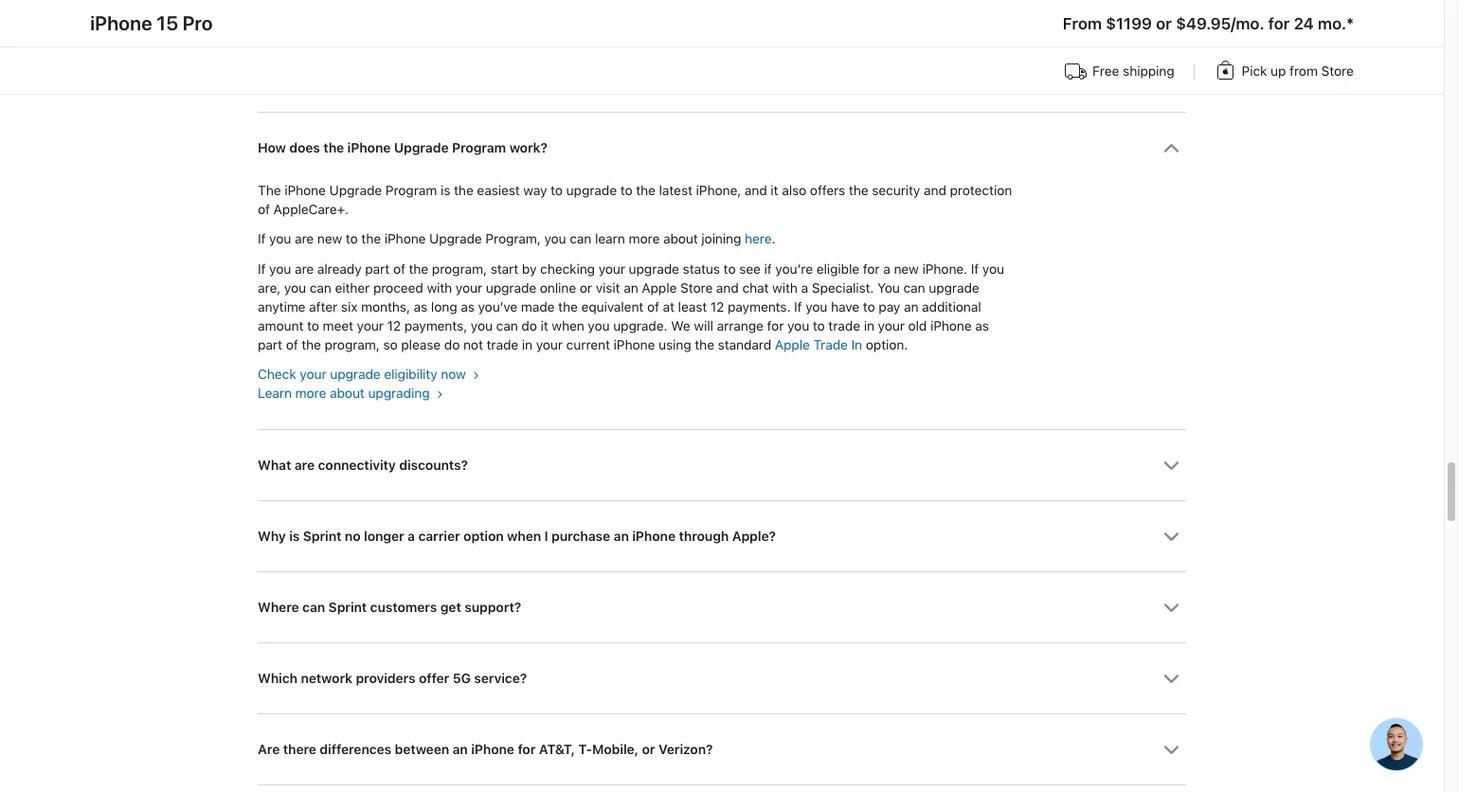 Task type: vqa. For each thing, say whether or not it's contained in the screenshot.
discounts?
yes



Task type: locate. For each thing, give the bounding box(es) containing it.
can right you
[[904, 280, 925, 295]]

and right iphone,
[[745, 183, 767, 198]]

0 horizontal spatial when
[[507, 529, 541, 544]]

longer
[[364, 529, 404, 544]]

are down applecare+. at the top left of the page
[[295, 232, 314, 247]]

0 horizontal spatial it
[[541, 318, 548, 333]]

at
[[663, 299, 675, 314]]

1 vertical spatial more
[[295, 385, 326, 401]]

and left the chat
[[716, 280, 739, 295]]

store right from
[[1322, 63, 1354, 79]]

applecare+.
[[273, 202, 349, 217]]

mo.
[[1318, 14, 1347, 33]]

sprint inside dropdown button
[[303, 529, 341, 544]]

0 vertical spatial program
[[452, 140, 506, 155]]

if
[[258, 232, 266, 247], [258, 261, 266, 276], [971, 261, 979, 276], [794, 299, 802, 314]]

store inside if you are already part of the program, start by checking your upgrade status to see if you're eligible for a new iphone. if you are, you can either proceed with your upgrade online or visit an apple store and chat with a specialist. you can upgrade anytime after six months, as long as you've made the equivalent of at least 12 payments. if you have to pay an additional amount to meet your 12 payments, you can do it when you upgrade. we will arrange for you to trade in your old iphone as part of the program, so please do not trade in your current iphone using the standard
[[680, 280, 713, 295]]

providers
[[356, 671, 415, 686]]

to down after
[[307, 318, 319, 333]]

0 horizontal spatial is
[[289, 529, 300, 544]]

in
[[864, 318, 874, 333], [522, 337, 533, 352]]

are inside if you are already part of the program, start by checking your upgrade status to see if you're eligible for a new iphone. if you are, you can either proceed with your upgrade online or visit an apple store and chat with a specialist. you can upgrade anytime after six months, as long as you've made the equivalent of at least 12 payments. if you have to pay an additional amount to meet your 12 payments, you can do it when you upgrade. we will arrange for you to trade in your old iphone as part of the program, so please do not trade in your current iphone using the standard
[[295, 261, 314, 276]]

from
[[1290, 63, 1318, 79]]

0 horizontal spatial 12
[[387, 318, 401, 333]]

to left latest
[[620, 183, 633, 198]]

meet
[[323, 318, 353, 333]]

program inside dropdown button
[[452, 140, 506, 155]]

will
[[694, 318, 713, 333]]

protection
[[950, 183, 1012, 198]]

easiest
[[477, 183, 520, 198]]

iphone right does
[[347, 140, 391, 155]]

0 horizontal spatial with
[[427, 280, 452, 295]]

upgrade up learn more about upgrading link
[[330, 366, 381, 382]]

a down you're
[[801, 280, 808, 295]]

0 horizontal spatial program
[[385, 183, 437, 198]]

iphone inside dropdown button
[[471, 742, 514, 757]]

six
[[341, 299, 357, 314]]

your
[[599, 261, 625, 276], [456, 280, 482, 295], [357, 318, 384, 333], [878, 318, 905, 333], [536, 337, 563, 352], [300, 366, 326, 382]]

long
[[431, 299, 457, 314]]

apple up the 'at'
[[642, 280, 677, 295]]

have
[[831, 299, 860, 314]]

1 horizontal spatial a
[[801, 280, 808, 295]]

the down amount
[[302, 337, 321, 352]]

about down the check your upgrade eligibility now link
[[330, 385, 365, 401]]

list item
[[258, 111, 1186, 429]]

get
[[440, 600, 461, 615]]

2 vertical spatial or
[[642, 742, 655, 757]]

pay
[[879, 299, 900, 314]]

2 vertical spatial are
[[294, 457, 315, 473]]

0 horizontal spatial apple
[[642, 280, 677, 295]]

store up least
[[680, 280, 713, 295]]

your left current
[[536, 337, 563, 352]]

network
[[301, 671, 352, 686]]

0 vertical spatial in
[[864, 318, 874, 333]]

to right way
[[551, 183, 563, 198]]

the right does
[[323, 140, 344, 155]]

2 chevrondown image from the top
[[1164, 600, 1180, 616]]

is left "easiest" at the top of page
[[441, 183, 450, 198]]

1 horizontal spatial when
[[552, 318, 584, 333]]

by
[[522, 261, 537, 276]]

1 vertical spatial store
[[680, 280, 713, 295]]

are inside what are connectivity discounts? dropdown button
[[294, 457, 315, 473]]

your inside check your upgrade eligibility now learn more about upgrading
[[300, 366, 326, 382]]

about up status at top
[[663, 232, 698, 247]]

are,
[[258, 280, 281, 295]]

2 horizontal spatial a
[[883, 261, 890, 276]]

1 horizontal spatial more
[[629, 232, 660, 247]]

as left long
[[414, 299, 428, 314]]

0 vertical spatial new
[[317, 232, 342, 247]]

1 vertical spatial or
[[580, 280, 592, 295]]

upgrade down start
[[486, 280, 536, 295]]

1 horizontal spatial program
[[452, 140, 506, 155]]

new
[[317, 232, 342, 247], [894, 261, 919, 276]]

2 horizontal spatial or
[[1156, 14, 1172, 33]]

1 chevrondown image from the top
[[1164, 457, 1180, 474]]

1 vertical spatial about
[[330, 385, 365, 401]]

and inside if you are already part of the program, start by checking your upgrade status to see if you're eligible for a new iphone. if you are, you can either proceed with your upgrade online or visit an apple store and chat with a specialist. you can upgrade anytime after six months, as long as you've made the equivalent of at least 12 payments. if you have to pay an additional amount to meet your 12 payments, you can do it when you upgrade. we will arrange for you to trade in your old iphone as part of the program, so please do not trade in your current iphone using the standard
[[716, 280, 739, 295]]

program, up long
[[432, 261, 487, 276]]

when up current
[[552, 318, 584, 333]]

1 vertical spatial are
[[295, 261, 314, 276]]

and right security
[[924, 183, 946, 198]]

sprint left customers
[[328, 600, 367, 615]]

0 vertical spatial or
[[1156, 14, 1172, 33]]

is right why
[[289, 529, 300, 544]]

24
[[1294, 14, 1314, 33]]

0 vertical spatial sprint
[[303, 529, 341, 544]]

0 horizontal spatial new
[[317, 232, 342, 247]]

1 vertical spatial it
[[541, 318, 548, 333]]

0 horizontal spatial in
[[522, 337, 533, 352]]

1 vertical spatial upgrade
[[329, 183, 382, 198]]

.
[[772, 232, 776, 247]]

an right visit
[[624, 280, 638, 295]]

0 horizontal spatial about
[[330, 385, 365, 401]]

1 chevrondown image from the top
[[1164, 140, 1180, 156]]

there
[[283, 742, 316, 757]]

are left already
[[295, 261, 314, 276]]

your up visit
[[599, 261, 625, 276]]

program, down meet
[[325, 337, 380, 352]]

new up already
[[317, 232, 342, 247]]

1 vertical spatial trade
[[487, 337, 518, 352]]

online
[[540, 280, 576, 295]]

upgrade up learn
[[566, 183, 617, 198]]

it left also
[[771, 183, 778, 198]]

program down how does the iphone upgrade program work?
[[385, 183, 437, 198]]

1 vertical spatial apple
[[775, 337, 810, 352]]

check your upgrade eligibility now learn more about upgrading
[[258, 366, 469, 401]]

you right iphone.
[[983, 261, 1004, 276]]

0 vertical spatial program,
[[432, 261, 487, 276]]

1 are from the top
[[295, 232, 314, 247]]

list item containing how does the iphone upgrade program work?
[[258, 111, 1186, 429]]

1 horizontal spatial do
[[522, 318, 537, 333]]

you up current
[[588, 318, 610, 333]]

apple left trade
[[775, 337, 810, 352]]

eligible
[[817, 261, 860, 276]]

are there differences between an iphone for at&t, t-mobile, or verizon?
[[258, 742, 713, 757]]

5g
[[453, 671, 471, 686]]

after
[[309, 299, 337, 314]]

2 vertical spatial chevrondown image
[[1164, 742, 1180, 758]]

if you are already part of the program, start by checking your upgrade status to see if you're eligible for a new iphone. if you are, you can either proceed with your upgrade online or visit an apple store and chat with a specialist. you can upgrade anytime after six months, as long as you've made the equivalent of at least 12 payments. if you have to pay an additional amount to meet your 12 payments, you can do it when you upgrade. we will arrange for you to trade in your old iphone as part of the program, so please do not trade in your current iphone using the standard
[[258, 261, 1004, 352]]

the
[[323, 140, 344, 155], [454, 183, 473, 198], [636, 183, 656, 198], [849, 183, 869, 198], [361, 232, 381, 247], [409, 261, 428, 276], [558, 299, 578, 314], [302, 337, 321, 352], [695, 337, 714, 352]]

specialist.
[[812, 280, 874, 295]]

sprint inside 'dropdown button'
[[328, 600, 367, 615]]

can
[[570, 232, 592, 247], [310, 280, 331, 295], [904, 280, 925, 295], [496, 318, 518, 333], [302, 600, 325, 615]]

about inside check your upgrade eligibility now learn more about upgrading
[[330, 385, 365, 401]]

list
[[90, 57, 1354, 90]]

option.
[[866, 337, 908, 352]]

0 vertical spatial chevrondown image
[[1164, 457, 1180, 474]]

in
[[852, 337, 862, 352]]

of
[[258, 202, 270, 217], [393, 261, 405, 276], [647, 299, 659, 314], [286, 337, 298, 352]]

the up already
[[361, 232, 381, 247]]

0 horizontal spatial a
[[408, 529, 415, 544]]

can right where
[[302, 600, 325, 615]]

of inside the iphone upgrade program is the easiest way to upgrade to the latest iphone, and it also offers the security and protection of applecare+.
[[258, 202, 270, 217]]

1 vertical spatial sprint
[[328, 600, 367, 615]]

when inside if you are already part of the program, start by checking your upgrade status to see if you're eligible for a new iphone. if you are, you can either proceed with your upgrade online or visit an apple store and chat with a specialist. you can upgrade anytime after six months, as long as you've made the equivalent of at least 12 payments. if you have to pay an additional amount to meet your 12 payments, you can do it when you upgrade. we will arrange for you to trade in your old iphone as part of the program, so please do not trade in your current iphone using the standard
[[552, 318, 584, 333]]

1 horizontal spatial 12
[[711, 299, 724, 314]]

1 vertical spatial when
[[507, 529, 541, 544]]

for
[[1268, 14, 1290, 33], [863, 261, 880, 276], [767, 318, 784, 333], [518, 742, 536, 757]]

1 horizontal spatial is
[[441, 183, 450, 198]]

start
[[491, 261, 518, 276]]

0 horizontal spatial more
[[295, 385, 326, 401]]

sprint left no
[[303, 529, 341, 544]]

do left not
[[444, 337, 460, 352]]

apple
[[642, 280, 677, 295], [775, 337, 810, 352]]

discounts?
[[399, 457, 468, 473]]

1 horizontal spatial part
[[365, 261, 390, 276]]

chevrondown image
[[1164, 140, 1180, 156], [1164, 529, 1180, 545], [1164, 671, 1180, 687]]

in down made
[[522, 337, 533, 352]]

of up proceed
[[393, 261, 405, 276]]

3 chevrondown image from the top
[[1164, 671, 1180, 687]]

or right mobile,
[[642, 742, 655, 757]]

1 vertical spatial chevrondown image
[[1164, 600, 1180, 616]]

1 vertical spatial chevrondown image
[[1164, 529, 1180, 545]]

1 horizontal spatial program,
[[432, 261, 487, 276]]

support?
[[465, 600, 521, 615]]

with up long
[[427, 280, 452, 295]]

store inside list
[[1322, 63, 1354, 79]]

0 vertical spatial it
[[771, 183, 778, 198]]

as down additional
[[975, 318, 989, 333]]

when left i
[[507, 529, 541, 544]]

0 horizontal spatial store
[[680, 280, 713, 295]]

is inside the iphone upgrade program is the easiest way to upgrade to the latest iphone, and it also offers the security and protection of applecare+.
[[441, 183, 450, 198]]

0 vertical spatial part
[[365, 261, 390, 276]]

1 horizontal spatial with
[[772, 280, 798, 295]]

0 vertical spatial upgrade
[[394, 140, 449, 155]]

months,
[[361, 299, 410, 314]]

2 vertical spatial chevrondown image
[[1164, 671, 1180, 687]]

when inside why is sprint no longer a carrier option when i purchase an iphone through apple? dropdown button
[[507, 529, 541, 544]]

or right $1199
[[1156, 14, 1172, 33]]

1 horizontal spatial or
[[642, 742, 655, 757]]

apple?
[[732, 529, 776, 544]]

the left "easiest" at the top of page
[[454, 183, 473, 198]]

1 vertical spatial in
[[522, 337, 533, 352]]

iphone up proceed
[[384, 232, 426, 247]]

1 horizontal spatial store
[[1322, 63, 1354, 79]]

part down amount
[[258, 337, 282, 352]]

upgrade
[[394, 140, 449, 155], [329, 183, 382, 198], [429, 232, 482, 247]]

0 vertical spatial chevrondown image
[[1164, 140, 1180, 156]]

in up the option.
[[864, 318, 874, 333]]

1 vertical spatial program,
[[325, 337, 380, 352]]

12 up so
[[387, 318, 401, 333]]

3 chevrondown image from the top
[[1164, 742, 1180, 758]]

0 horizontal spatial part
[[258, 337, 282, 352]]

what are connectivity discounts?
[[258, 457, 468, 473]]

iphone inside the iphone upgrade program is the easiest way to upgrade to the latest iphone, and it also offers the security and protection of applecare+.
[[284, 183, 326, 198]]

carrier
[[418, 529, 460, 544]]

an inside dropdown button
[[453, 742, 468, 757]]

a up you
[[883, 261, 890, 276]]

1 horizontal spatial apple
[[775, 337, 810, 352]]

security
[[872, 183, 920, 198]]

1 vertical spatial new
[[894, 261, 919, 276]]

12
[[711, 299, 724, 314], [387, 318, 401, 333]]

0 vertical spatial trade
[[829, 318, 860, 333]]

chevrondown image
[[1164, 457, 1180, 474], [1164, 600, 1180, 616], [1164, 742, 1180, 758]]

do
[[522, 318, 537, 333], [444, 337, 460, 352]]

chevrondown image inside the how does the iphone upgrade program work? dropdown button
[[1164, 140, 1180, 156]]

1 horizontal spatial new
[[894, 261, 919, 276]]

to
[[551, 183, 563, 198], [620, 183, 633, 198], [346, 232, 358, 247], [724, 261, 736, 276], [863, 299, 875, 314], [307, 318, 319, 333], [813, 318, 825, 333]]

of down amount
[[286, 337, 298, 352]]

1 horizontal spatial as
[[461, 299, 475, 314]]

joining
[[702, 232, 741, 247]]

it inside the iphone upgrade program is the easiest way to upgrade to the latest iphone, and it also offers the security and protection of applecare+.
[[771, 183, 778, 198]]

0 vertical spatial store
[[1322, 63, 1354, 79]]

to up apple trade in link
[[813, 318, 825, 333]]

upgrade.
[[613, 318, 668, 333]]

customers
[[370, 600, 437, 615]]

your up long
[[456, 280, 482, 295]]

1 horizontal spatial trade
[[829, 318, 860, 333]]

chevrondown image inside why is sprint no longer a carrier option when i purchase an iphone through apple? dropdown button
[[1164, 529, 1180, 545]]

0 vertical spatial when
[[552, 318, 584, 333]]

trade right not
[[487, 337, 518, 352]]

how does the iphone upgrade program work?
[[258, 140, 547, 155]]

your down pay
[[878, 318, 905, 333]]

what are connectivity discounts? button
[[258, 430, 1186, 500]]

how
[[258, 140, 286, 155]]

0 vertical spatial apple
[[642, 280, 677, 295]]

are
[[258, 742, 280, 757]]

1 vertical spatial program
[[385, 183, 437, 198]]

trade down have
[[829, 318, 860, 333]]

0 horizontal spatial or
[[580, 280, 592, 295]]

chevrondown image inside "are there differences between an iphone for at&t, t-mobile, or verizon?" dropdown button
[[1164, 742, 1180, 758]]

0 vertical spatial about
[[663, 232, 698, 247]]

1 horizontal spatial it
[[771, 183, 778, 198]]

is
[[441, 183, 450, 198], [289, 529, 300, 544]]

program up "easiest" at the top of page
[[452, 140, 506, 155]]

2 vertical spatial a
[[408, 529, 415, 544]]

from
[[1063, 14, 1102, 33]]

iphone up applecare+. at the top left of the page
[[284, 183, 326, 198]]

are right the what
[[294, 457, 315, 473]]

work?
[[509, 140, 547, 155]]

or
[[1156, 14, 1172, 33], [580, 280, 592, 295], [642, 742, 655, 757]]

a right longer
[[408, 529, 415, 544]]

upgrade up additional
[[929, 280, 979, 295]]

program,
[[485, 232, 541, 247]]

for inside dropdown button
[[518, 742, 536, 757]]

more inside check your upgrade eligibility now learn more about upgrading
[[295, 385, 326, 401]]

your right check
[[300, 366, 326, 382]]

you up not
[[471, 318, 493, 333]]

you left have
[[806, 299, 828, 314]]

chevrondown image inside which network providers offer 5g service? 'dropdown button'
[[1164, 671, 1180, 687]]

12 up will
[[711, 299, 724, 314]]

do down made
[[522, 318, 537, 333]]

2 chevrondown image from the top
[[1164, 529, 1180, 545]]

0 vertical spatial is
[[441, 183, 450, 198]]

your down months,
[[357, 318, 384, 333]]

0 vertical spatial are
[[295, 232, 314, 247]]

to left pay
[[863, 299, 875, 314]]

with down you're
[[772, 280, 798, 295]]

0 horizontal spatial trade
[[487, 337, 518, 352]]

the right offers
[[849, 183, 869, 198]]

chevrondown image inside "where can sprint customers get support?" 'dropdown button'
[[1164, 600, 1180, 616]]

an right between
[[453, 742, 468, 757]]

shipping
[[1123, 63, 1175, 79]]

or left visit
[[580, 280, 592, 295]]

iphone
[[347, 140, 391, 155], [284, 183, 326, 198], [384, 232, 426, 247], [930, 318, 972, 333], [614, 337, 655, 352], [632, 529, 676, 544], [471, 742, 514, 757]]

made
[[521, 299, 555, 314]]

is inside why is sprint no longer a carrier option when i purchase an iphone through apple? dropdown button
[[289, 529, 300, 544]]

iphone left at&t,
[[471, 742, 514, 757]]

of down the in the left top of the page
[[258, 202, 270, 217]]

2 vertical spatial upgrade
[[429, 232, 482, 247]]

you
[[269, 232, 291, 247], [544, 232, 566, 247], [269, 261, 291, 276], [983, 261, 1004, 276], [284, 280, 306, 295], [806, 299, 828, 314], [471, 318, 493, 333], [588, 318, 610, 333], [787, 318, 809, 333]]

1 vertical spatial is
[[289, 529, 300, 544]]

the inside dropdown button
[[323, 140, 344, 155]]

with
[[427, 280, 452, 295], [772, 280, 798, 295]]

3 are from the top
[[294, 457, 315, 473]]

chevrondown image for support?
[[1164, 600, 1180, 616]]

program inside the iphone upgrade program is the easiest way to upgrade to the latest iphone, and it also offers the security and protection of applecare+.
[[385, 183, 437, 198]]

it down made
[[541, 318, 548, 333]]

0 vertical spatial more
[[629, 232, 660, 247]]

equivalent
[[581, 299, 644, 314]]

0 horizontal spatial and
[[716, 280, 739, 295]]

1 vertical spatial do
[[444, 337, 460, 352]]

2 are from the top
[[295, 261, 314, 276]]

an right "purchase"
[[614, 529, 629, 544]]



Task type: describe. For each thing, give the bounding box(es) containing it.
the down will
[[695, 337, 714, 352]]

sprint for can
[[328, 600, 367, 615]]

1 horizontal spatial and
[[745, 183, 767, 198]]

from $1199 or $49.95 /mo. for 24 mo. *
[[1063, 14, 1354, 33]]

iphone down upgrade.
[[614, 337, 655, 352]]

the iphone upgrade program is the easiest way to upgrade to the latest iphone, and it also offers the security and protection of applecare+.
[[258, 183, 1012, 217]]

mobile,
[[592, 742, 639, 757]]

apple trade in link
[[775, 337, 866, 352]]

iphone,
[[696, 183, 741, 198]]

either
[[335, 280, 370, 295]]

can up after
[[310, 280, 331, 295]]

trade
[[814, 337, 848, 352]]

or inside "are there differences between an iphone for at&t, t-mobile, or verizon?" dropdown button
[[642, 742, 655, 757]]

iphone left through
[[632, 529, 676, 544]]

1 with from the left
[[427, 280, 452, 295]]

the down online
[[558, 299, 578, 314]]

chevrondown image for carrier
[[1164, 529, 1180, 545]]

the
[[258, 183, 281, 198]]

upgrade inside check your upgrade eligibility now learn more about upgrading
[[330, 366, 381, 382]]

you down applecare+. at the top left of the page
[[269, 232, 291, 247]]

eligibility
[[384, 366, 437, 382]]

1 vertical spatial a
[[801, 280, 808, 295]]

new inside if you are already part of the program, start by checking your upgrade status to see if you're eligible for a new iphone. if you are, you can either proceed with your upgrade online or visit an apple store and chat with a specialist. you can upgrade anytime after six months, as long as you've made the equivalent of at least 12 payments. if you have to pay an additional amount to meet your 12 payments, you can do it when you upgrade. we will arrange for you to trade in your old iphone as part of the program, so please do not trade in your current iphone using the standard
[[894, 261, 919, 276]]

purchase
[[552, 529, 610, 544]]

which
[[258, 671, 298, 686]]

why is sprint no longer a carrier option when i purchase an iphone through apple? button
[[258, 501, 1186, 571]]

visit
[[596, 280, 620, 295]]

way
[[523, 183, 547, 198]]

the left latest
[[636, 183, 656, 198]]

2 horizontal spatial and
[[924, 183, 946, 198]]

learn
[[595, 232, 625, 247]]

it inside if you are already part of the program, start by checking your upgrade status to see if you're eligible for a new iphone. if you are, you can either proceed with your upgrade online or visit an apple store and chat with a specialist. you can upgrade anytime after six months, as long as you've made the equivalent of at least 12 payments. if you have to pay an additional amount to meet your 12 payments, you can do it when you upgrade. we will arrange for you to trade in your old iphone as part of the program, so please do not trade in your current iphone using the standard
[[541, 318, 548, 333]]

to left see
[[724, 261, 736, 276]]

iphone.
[[922, 261, 968, 276]]

are there differences between an iphone for at&t, t-mobile, or verizon? button
[[258, 714, 1186, 784]]

no
[[345, 529, 361, 544]]

0 vertical spatial 12
[[711, 299, 724, 314]]

why is sprint no longer a carrier option when i purchase an iphone through apple?
[[258, 529, 776, 544]]

if you are new to the iphone upgrade program, you can learn more about joining here .
[[258, 232, 776, 247]]

or inside if you are already part of the program, start by checking your upgrade status to see if you're eligible for a new iphone. if you are, you can either proceed with your upgrade online or visit an apple store and chat with a specialist. you can upgrade anytime after six months, as long as you've made the equivalent of at least 12 payments. if you have to pay an additional amount to meet your 12 payments, you can do it when you upgrade. we will arrange for you to trade in your old iphone as part of the program, so please do not trade in your current iphone using the standard
[[580, 280, 592, 295]]

least
[[678, 299, 707, 314]]

through
[[679, 529, 729, 544]]

0 vertical spatial do
[[522, 318, 537, 333]]

can inside 'dropdown button'
[[302, 600, 325, 615]]

you've
[[478, 299, 517, 314]]

we
[[671, 318, 690, 333]]

1 vertical spatial part
[[258, 337, 282, 352]]

pick
[[1242, 63, 1267, 79]]

upgrading
[[368, 385, 430, 401]]

are for new
[[295, 232, 314, 247]]

upgrade up the 'at'
[[629, 261, 679, 276]]

connectivity
[[318, 457, 396, 473]]

latest
[[659, 183, 693, 198]]

you up anytime
[[284, 280, 306, 295]]

t-
[[578, 742, 592, 757]]

for up you
[[863, 261, 880, 276]]

why
[[258, 529, 286, 544]]

differences
[[320, 742, 391, 757]]

payments,
[[404, 318, 467, 333]]

you're
[[775, 261, 813, 276]]

you up checking
[[544, 232, 566, 247]]

$1199
[[1106, 14, 1152, 33]]

you up apple trade in link
[[787, 318, 809, 333]]

now
[[441, 366, 466, 382]]

an inside dropdown button
[[614, 529, 629, 544]]

does
[[289, 140, 320, 155]]

can left learn
[[570, 232, 592, 247]]

using
[[659, 337, 691, 352]]

free
[[1093, 63, 1119, 79]]

*
[[1347, 14, 1354, 33]]

payments.
[[728, 299, 791, 314]]

please
[[401, 337, 441, 352]]

where can sprint customers get support? button
[[258, 572, 1186, 642]]

iphone down additional
[[930, 318, 972, 333]]

i
[[544, 529, 548, 544]]

0 horizontal spatial program,
[[325, 337, 380, 352]]

between
[[395, 742, 449, 757]]

1 horizontal spatial in
[[864, 318, 874, 333]]

2 with from the left
[[772, 280, 798, 295]]

upgrade inside the iphone upgrade program is the easiest way to upgrade to the latest iphone, and it also offers the security and protection of applecare+.
[[329, 183, 382, 198]]

here
[[745, 232, 772, 247]]

0 horizontal spatial do
[[444, 337, 460, 352]]

already
[[317, 261, 362, 276]]

to up already
[[346, 232, 358, 247]]

chevrondown image inside what are connectivity discounts? dropdown button
[[1164, 457, 1180, 474]]

are for already
[[295, 261, 314, 276]]

1 vertical spatial 12
[[387, 318, 401, 333]]

proceed
[[373, 280, 423, 295]]

checking
[[540, 261, 595, 276]]

amount
[[258, 318, 303, 333]]

upgrade inside dropdown button
[[394, 140, 449, 155]]

here link
[[745, 232, 772, 247]]

you
[[877, 280, 900, 295]]

not
[[463, 337, 483, 352]]

for down payments.
[[767, 318, 784, 333]]

learn
[[258, 385, 292, 401]]

verizon?
[[658, 742, 713, 757]]

an up old
[[904, 299, 919, 314]]

1 horizontal spatial about
[[663, 232, 698, 247]]

up
[[1271, 63, 1286, 79]]

chevrondown image for work?
[[1164, 140, 1180, 156]]

chevrondown image for iphone
[[1164, 742, 1180, 758]]

where can sprint customers get support?
[[258, 600, 521, 615]]

standard
[[718, 337, 771, 352]]

can down you've at left
[[496, 318, 518, 333]]

offers
[[810, 183, 845, 198]]

for left 24
[[1268, 14, 1290, 33]]

check
[[258, 366, 296, 382]]

0 horizontal spatial as
[[414, 299, 428, 314]]

list containing free shipping
[[90, 57, 1354, 90]]

what
[[258, 457, 291, 473]]

upgrade inside the iphone upgrade program is the easiest way to upgrade to the latest iphone, and it also offers the security and protection of applecare+.
[[566, 183, 617, 198]]

option
[[463, 529, 504, 544]]

where
[[258, 600, 299, 615]]

0 vertical spatial a
[[883, 261, 890, 276]]

so
[[383, 337, 398, 352]]

the up proceed
[[409, 261, 428, 276]]

which network providers offer 5g service? button
[[258, 643, 1186, 713]]

learn more about upgrading link
[[258, 385, 443, 401]]

pick up from store
[[1242, 63, 1354, 79]]

if
[[764, 261, 772, 276]]

check your upgrade eligibility now link
[[258, 366, 479, 382]]

chat
[[742, 280, 769, 295]]

2 horizontal spatial as
[[975, 318, 989, 333]]

at&t,
[[539, 742, 575, 757]]

a inside dropdown button
[[408, 529, 415, 544]]

old
[[908, 318, 927, 333]]

sprint for is
[[303, 529, 341, 544]]

apple trade in option.
[[775, 337, 908, 352]]

how does the iphone upgrade program work? button
[[258, 112, 1186, 182]]

you up are,
[[269, 261, 291, 276]]

apple inside if you are already part of the program, start by checking your upgrade status to see if you're eligible for a new iphone. if you are, you can either proceed with your upgrade online or visit an apple store and chat with a specialist. you can upgrade anytime after six months, as long as you've made the equivalent of at least 12 payments. if you have to pay an additional amount to meet your 12 payments, you can do it when you upgrade. we will arrange for you to trade in your old iphone as part of the program, so please do not trade in your current iphone using the standard
[[642, 280, 677, 295]]

of left the 'at'
[[647, 299, 659, 314]]

arrange
[[717, 318, 764, 333]]



